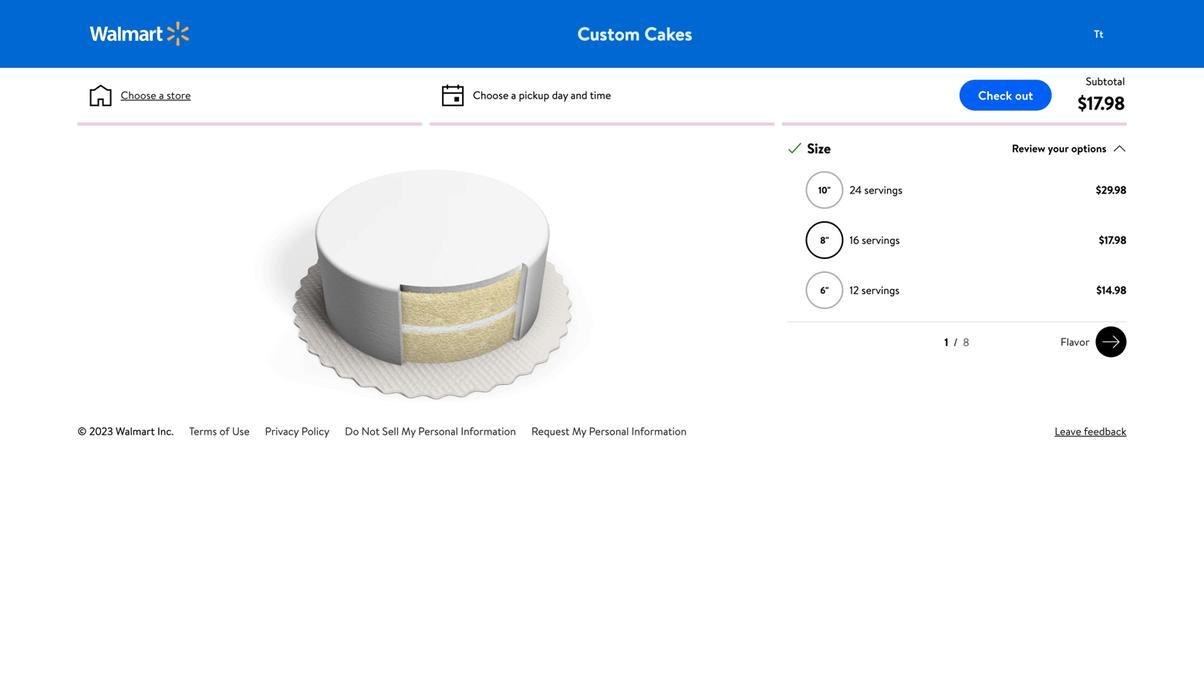Task type: locate. For each thing, give the bounding box(es) containing it.
1 horizontal spatial personal
[[589, 424, 629, 439]]

16 servings
[[850, 233, 900, 248]]

$17.98
[[1078, 90, 1126, 116], [1100, 233, 1127, 248]]

feedback
[[1084, 424, 1127, 439]]

0 horizontal spatial a
[[159, 88, 164, 103]]

10"
[[819, 184, 831, 197]]

custom
[[578, 21, 640, 47]]

choose for choose a pickup day and time
[[473, 88, 509, 103]]

leave feedback
[[1055, 424, 1127, 439]]

choose a store link
[[121, 87, 191, 103]]

choose left store
[[121, 88, 156, 103]]

2 a from the left
[[511, 88, 516, 103]]

1 a from the left
[[159, 88, 164, 103]]

1 horizontal spatial information
[[632, 424, 687, 439]]

$17.98 up $14.98
[[1100, 233, 1127, 248]]

1 choose from the left
[[121, 88, 156, 103]]

8"
[[821, 234, 829, 247]]

servings right 12 on the right top of the page
[[862, 283, 900, 298]]

0 horizontal spatial personal
[[418, 424, 458, 439]]

back to walmart.com image
[[90, 22, 190, 46]]

up arrow image
[[1113, 142, 1127, 156]]

1 horizontal spatial my
[[572, 424, 587, 439]]

out
[[1016, 87, 1034, 104]]

time
[[590, 88, 611, 103]]

request
[[532, 424, 570, 439]]

0 horizontal spatial choose
[[121, 88, 156, 103]]

0 horizontal spatial my
[[402, 424, 416, 439]]

$29.98
[[1097, 183, 1127, 198]]

subtotal $17.98
[[1078, 74, 1126, 116]]

©
[[78, 424, 87, 439]]

leave
[[1055, 424, 1082, 439]]

terms of use
[[189, 424, 250, 439]]

your
[[1048, 141, 1069, 156]]

1 horizontal spatial a
[[511, 88, 516, 103]]

personal right "request"
[[589, 424, 629, 439]]

2 my from the left
[[572, 424, 587, 439]]

personal right sell
[[418, 424, 458, 439]]

8
[[964, 335, 970, 350]]

12 servings
[[850, 283, 900, 298]]

1 horizontal spatial choose
[[473, 88, 509, 103]]

my
[[402, 424, 416, 439], [572, 424, 587, 439]]

0 vertical spatial $17.98
[[1078, 90, 1126, 116]]

servings right 24
[[865, 183, 903, 198]]

2023
[[89, 424, 113, 439]]

servings right '16'
[[862, 233, 900, 248]]

policy
[[302, 424, 330, 439]]

servings
[[865, 183, 903, 198], [862, 233, 900, 248], [862, 283, 900, 298]]

choose for choose a store
[[121, 88, 156, 103]]

/
[[954, 335, 958, 350]]

and
[[571, 88, 588, 103]]

information
[[461, 424, 516, 439], [632, 424, 687, 439]]

choose left pickup on the top of page
[[473, 88, 509, 103]]

flavor link
[[1055, 327, 1127, 358]]

personal
[[418, 424, 458, 439], [589, 424, 629, 439]]

my right sell
[[402, 424, 416, 439]]

review your options link
[[1012, 138, 1127, 159]]

servings for 12 servings
[[862, 283, 900, 298]]

do not sell my personal information link
[[345, 424, 516, 439]]

my right "request"
[[572, 424, 587, 439]]

of
[[220, 424, 230, 439]]

terms of use link
[[189, 424, 250, 439]]

not
[[362, 424, 380, 439]]

1 information from the left
[[461, 424, 516, 439]]

12
[[850, 283, 859, 298]]

a left store
[[159, 88, 164, 103]]

1 vertical spatial servings
[[862, 233, 900, 248]]

flavor
[[1061, 335, 1090, 350]]

do
[[345, 424, 359, 439]]

servings for 24 servings
[[865, 183, 903, 198]]

a
[[159, 88, 164, 103], [511, 88, 516, 103]]

tt
[[1095, 26, 1104, 41]]

servings for 16 servings
[[862, 233, 900, 248]]

icon for continue arrow image
[[1102, 333, 1121, 352]]

check out button
[[960, 80, 1052, 111]]

2 choose from the left
[[473, 88, 509, 103]]

choose
[[121, 88, 156, 103], [473, 88, 509, 103]]

2 vertical spatial servings
[[862, 283, 900, 298]]

0 vertical spatial servings
[[865, 183, 903, 198]]

a left pickup on the top of page
[[511, 88, 516, 103]]

terms
[[189, 424, 217, 439]]

0 horizontal spatial information
[[461, 424, 516, 439]]

review your options
[[1012, 141, 1107, 156]]

store
[[167, 88, 191, 103]]

privacy policy link
[[265, 424, 330, 439]]

check out
[[979, 87, 1034, 104]]

$17.98 down subtotal
[[1078, 90, 1126, 116]]



Task type: describe. For each thing, give the bounding box(es) containing it.
options
[[1072, 141, 1107, 156]]

do not sell my personal information
[[345, 424, 516, 439]]

a for store
[[159, 88, 164, 103]]

day
[[552, 88, 568, 103]]

2 information from the left
[[632, 424, 687, 439]]

$14.98
[[1097, 283, 1127, 298]]

inc.
[[157, 424, 174, 439]]

privacy
[[265, 424, 299, 439]]

size
[[808, 139, 831, 158]]

cakes
[[645, 21, 693, 47]]

request my personal information
[[532, 424, 687, 439]]

custom cakes
[[578, 21, 693, 47]]

1 vertical spatial $17.98
[[1100, 233, 1127, 248]]

1 my from the left
[[402, 424, 416, 439]]

use
[[232, 424, 250, 439]]

1 / 8
[[945, 335, 970, 350]]

a for pickup
[[511, 88, 516, 103]]

© 2023 walmart inc.
[[78, 424, 174, 439]]

sell
[[382, 424, 399, 439]]

24 servings
[[850, 183, 903, 198]]

6"
[[821, 284, 829, 297]]

24
[[850, 183, 862, 198]]

tt button
[[1084, 19, 1146, 49]]

ok image
[[788, 142, 802, 156]]

choose a pickup day and time
[[473, 88, 611, 103]]

1 personal from the left
[[418, 424, 458, 439]]

privacy policy
[[265, 424, 330, 439]]

review
[[1012, 141, 1046, 156]]

leave feedback button
[[1055, 424, 1127, 440]]

pickup
[[519, 88, 550, 103]]

review your options element
[[1012, 141, 1107, 157]]

subtotal
[[1086, 74, 1126, 89]]

request my personal information link
[[532, 424, 687, 439]]

walmart
[[116, 424, 155, 439]]

16
[[850, 233, 860, 248]]

2 personal from the left
[[589, 424, 629, 439]]

check
[[979, 87, 1013, 104]]

choose a store
[[121, 88, 191, 103]]

1
[[945, 335, 949, 350]]



Task type: vqa. For each thing, say whether or not it's contained in the screenshot.
icon
no



